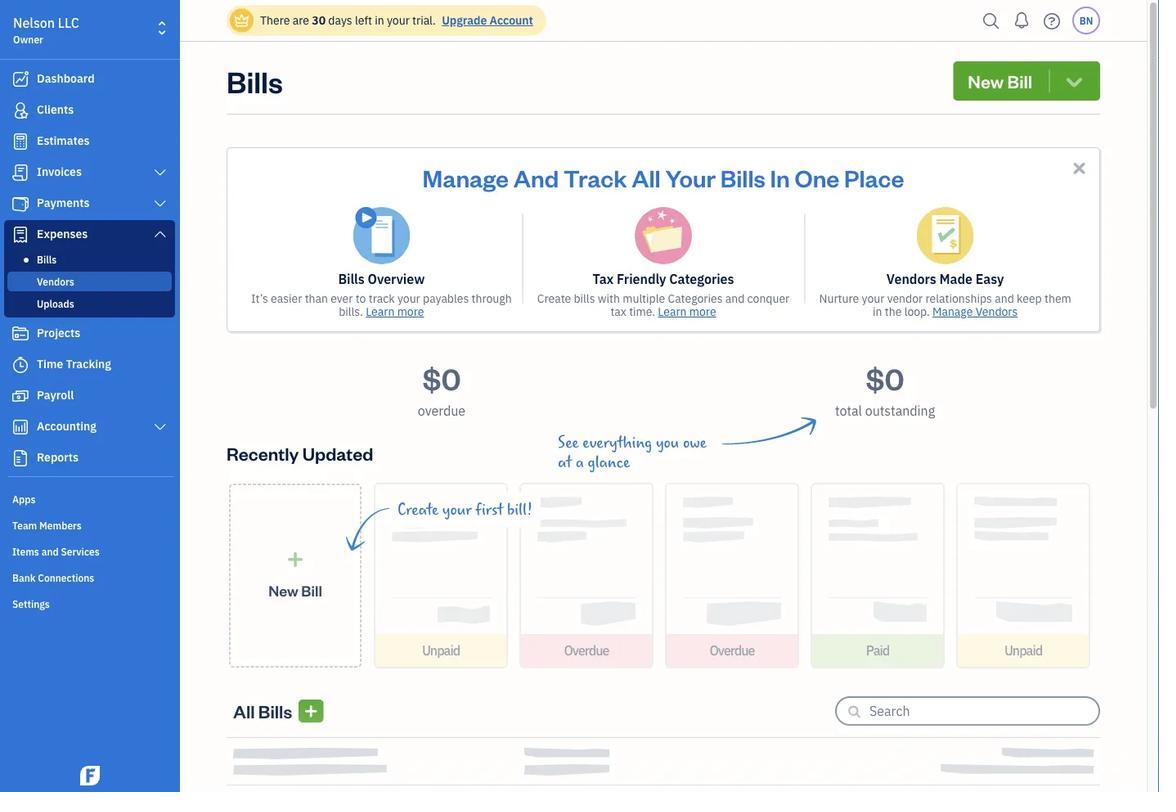 Task type: locate. For each thing, give the bounding box(es) containing it.
1 horizontal spatial in
[[873, 304, 882, 319]]

notifications image
[[1009, 4, 1035, 37]]

overdue
[[418, 402, 466, 419], [564, 642, 609, 659], [710, 642, 755, 659]]

bills inside main element
[[37, 253, 57, 266]]

$0
[[423, 358, 461, 397], [866, 358, 905, 397]]

create left first
[[398, 501, 439, 519]]

1 vertical spatial categories
[[668, 291, 723, 306]]

vendors
[[887, 270, 937, 288], [37, 275, 74, 288], [976, 304, 1018, 319]]

recently
[[227, 441, 299, 465]]

0 vertical spatial chevron large down image
[[153, 166, 168, 179]]

more
[[397, 304, 424, 319], [690, 304, 716, 319]]

time tracking link
[[4, 350, 175, 380]]

chevron large down image up bills link
[[153, 227, 168, 241]]

time
[[37, 356, 63, 371]]

bill left chevrondown icon
[[1008, 69, 1033, 92]]

chevron large down image for payments
[[153, 197, 168, 210]]

0 horizontal spatial $0
[[423, 358, 461, 397]]

1 horizontal spatial unpaid
[[1005, 642, 1043, 659]]

bills overview image
[[353, 207, 410, 264]]

expenses link
[[4, 220, 175, 250]]

more down tax friendly categories
[[690, 304, 716, 319]]

create inside 'create bills with multiple categories and conquer tax time.'
[[537, 291, 571, 306]]

bills left add a new bill image
[[258, 699, 292, 723]]

0 horizontal spatial learn
[[366, 304, 395, 319]]

1 chevron large down image from the top
[[153, 227, 168, 241]]

new
[[968, 69, 1004, 92], [269, 581, 298, 600]]

0 vertical spatial in
[[375, 13, 384, 28]]

your down "overview"
[[398, 291, 420, 306]]

recently updated
[[227, 441, 373, 465]]

payroll
[[37, 387, 74, 403]]

easier
[[271, 291, 302, 306]]

1 vertical spatial bill
[[301, 581, 322, 600]]

1 horizontal spatial and
[[726, 291, 745, 306]]

0 horizontal spatial in
[[375, 13, 384, 28]]

0 vertical spatial manage
[[423, 162, 509, 193]]

updated
[[302, 441, 373, 465]]

vendors for vendors made easy
[[887, 270, 937, 288]]

all
[[632, 162, 661, 193], [233, 699, 255, 723]]

1 horizontal spatial more
[[690, 304, 716, 319]]

learn more
[[366, 304, 424, 319], [658, 304, 716, 319]]

manage down the made
[[933, 304, 973, 319]]

freshbooks image
[[77, 766, 103, 786]]

1 horizontal spatial manage
[[933, 304, 973, 319]]

0 vertical spatial categories
[[670, 270, 734, 288]]

chevron large down image down payroll link
[[153, 421, 168, 434]]

bill
[[1008, 69, 1033, 92], [301, 581, 322, 600]]

$0 down payables
[[423, 358, 461, 397]]

chevron large down image down estimates link
[[153, 166, 168, 179]]

1 horizontal spatial learn
[[658, 304, 687, 319]]

0 horizontal spatial learn more
[[366, 304, 424, 319]]

1 vertical spatial create
[[398, 501, 439, 519]]

with
[[598, 291, 620, 306]]

bank connections link
[[4, 565, 175, 589]]

categories
[[670, 270, 734, 288], [668, 291, 723, 306]]

new bill
[[968, 69, 1033, 92], [269, 581, 322, 600]]

and left conquer
[[726, 291, 745, 306]]

1 more from the left
[[397, 304, 424, 319]]

than
[[305, 291, 328, 306]]

bank
[[12, 571, 36, 584]]

accounting
[[37, 419, 97, 434]]

0 vertical spatial chevron large down image
[[153, 227, 168, 241]]

create left bills at top
[[537, 291, 571, 306]]

in left "the"
[[873, 304, 882, 319]]

new bill down plus icon
[[269, 581, 322, 600]]

1 horizontal spatial new bill
[[968, 69, 1033, 92]]

create for create your first bill!
[[398, 501, 439, 519]]

1 horizontal spatial create
[[537, 291, 571, 306]]

reports link
[[4, 443, 175, 473]]

0 horizontal spatial all
[[233, 699, 255, 723]]

vendors up 'vendor'
[[887, 270, 937, 288]]

your left "the"
[[862, 291, 885, 306]]

chevron large down image
[[153, 166, 168, 179], [153, 197, 168, 210]]

chevron large down image inside accounting link
[[153, 421, 168, 434]]

1 learn from the left
[[366, 304, 395, 319]]

all left add a new bill image
[[233, 699, 255, 723]]

bill down plus icon
[[301, 581, 322, 600]]

manage left the and
[[423, 162, 509, 193]]

learn more down tax friendly categories
[[658, 304, 716, 319]]

$0 inside $0 overdue
[[423, 358, 461, 397]]

projects link
[[4, 319, 175, 349]]

tax friendly categories image
[[635, 207, 692, 264]]

settings
[[12, 597, 50, 610]]

and down easy
[[995, 291, 1014, 306]]

1 vertical spatial manage
[[933, 304, 973, 319]]

1 horizontal spatial vendors
[[887, 270, 937, 288]]

your
[[387, 13, 410, 28], [398, 291, 420, 306], [862, 291, 885, 306], [442, 501, 472, 519]]

0 horizontal spatial manage
[[423, 162, 509, 193]]

new bill down search icon
[[968, 69, 1033, 92]]

0 horizontal spatial new
[[269, 581, 298, 600]]

1 horizontal spatial $0
[[866, 358, 905, 397]]

chevron large down image up expenses link
[[153, 197, 168, 210]]

chevron large down image
[[153, 227, 168, 241], [153, 421, 168, 434]]

bills down expenses
[[37, 253, 57, 266]]

1 vertical spatial in
[[873, 304, 882, 319]]

0 horizontal spatial and
[[41, 545, 59, 558]]

bills.
[[339, 304, 363, 319]]

estimates
[[37, 133, 90, 148]]

connections
[[38, 571, 94, 584]]

0 vertical spatial create
[[537, 291, 571, 306]]

0 vertical spatial new bill
[[968, 69, 1033, 92]]

in
[[375, 13, 384, 28], [873, 304, 882, 319]]

new bill inside button
[[968, 69, 1033, 92]]

1 horizontal spatial all
[[632, 162, 661, 193]]

and inside main element
[[41, 545, 59, 558]]

1 vertical spatial new bill
[[269, 581, 322, 600]]

0 horizontal spatial new bill
[[269, 581, 322, 600]]

0 horizontal spatial create
[[398, 501, 439, 519]]

uploads
[[37, 297, 74, 310]]

learn right "bills."
[[366, 304, 395, 319]]

0 horizontal spatial vendors
[[37, 275, 74, 288]]

timer image
[[11, 357, 30, 373]]

new down plus icon
[[269, 581, 298, 600]]

2 horizontal spatial vendors
[[976, 304, 1018, 319]]

1 $0 from the left
[[423, 358, 461, 397]]

categories up 'create bills with multiple categories and conquer tax time.'
[[670, 270, 734, 288]]

1 vertical spatial all
[[233, 699, 255, 723]]

nelson
[[13, 14, 55, 32]]

and right items
[[41, 545, 59, 558]]

search image
[[979, 9, 1005, 33]]

see
[[558, 434, 579, 452]]

1 horizontal spatial learn more
[[658, 304, 716, 319]]

2 learn from the left
[[658, 304, 687, 319]]

uploads link
[[7, 294, 172, 313]]

tax
[[593, 270, 614, 288]]

tax friendly categories
[[593, 270, 734, 288]]

2 $0 from the left
[[866, 358, 905, 397]]

ever
[[331, 291, 353, 306]]

vendors down easy
[[976, 304, 1018, 319]]

manage for manage vendors
[[933, 304, 973, 319]]

place
[[844, 162, 905, 193]]

upgrade account link
[[439, 13, 533, 28]]

vendors made easy
[[887, 270, 1004, 288]]

and inside nurture your vendor relationships and keep them in the loop.
[[995, 291, 1014, 306]]

learn more down "overview"
[[366, 304, 424, 319]]

track
[[369, 291, 395, 306]]

clients
[[37, 102, 74, 117]]

new down search icon
[[968, 69, 1004, 92]]

1 learn more from the left
[[366, 304, 424, 319]]

bill!
[[507, 501, 533, 519]]

1 unpaid from the left
[[422, 642, 460, 659]]

1 vertical spatial chevron large down image
[[153, 421, 168, 434]]

vendors inside main element
[[37, 275, 74, 288]]

clients link
[[4, 96, 175, 125]]

0 horizontal spatial unpaid
[[422, 642, 460, 659]]

2 horizontal spatial and
[[995, 291, 1014, 306]]

2 more from the left
[[690, 304, 716, 319]]

all left your
[[632, 162, 661, 193]]

0 horizontal spatial more
[[397, 304, 424, 319]]

$0 up outstanding
[[866, 358, 905, 397]]

2 chevron large down image from the top
[[153, 197, 168, 210]]

1 vertical spatial chevron large down image
[[153, 197, 168, 210]]

crown image
[[233, 12, 250, 29]]

team
[[12, 519, 37, 532]]

and
[[726, 291, 745, 306], [995, 291, 1014, 306], [41, 545, 59, 558]]

invoices link
[[4, 158, 175, 187]]

create your first bill!
[[398, 501, 533, 519]]

vendors up uploads
[[37, 275, 74, 288]]

keep
[[1017, 291, 1042, 306]]

them
[[1045, 291, 1072, 306]]

more for bills overview
[[397, 304, 424, 319]]

0 vertical spatial new
[[968, 69, 1004, 92]]

new bill button
[[954, 61, 1101, 101]]

learn right time.
[[658, 304, 687, 319]]

nelson llc owner
[[13, 14, 79, 46]]

in right the left on the left of the page
[[375, 13, 384, 28]]

friendly
[[617, 270, 666, 288]]

learn for friendly
[[658, 304, 687, 319]]

more right track
[[397, 304, 424, 319]]

dashboard
[[37, 71, 95, 86]]

$0 for $0 overdue
[[423, 358, 461, 397]]

1 chevron large down image from the top
[[153, 166, 168, 179]]

1 horizontal spatial overdue
[[564, 642, 609, 659]]

2 chevron large down image from the top
[[153, 421, 168, 434]]

tax
[[611, 304, 627, 319]]

bills
[[574, 291, 595, 306]]

it's
[[251, 291, 268, 306]]

bank connections
[[12, 571, 94, 584]]

manage and track all your bills in one place
[[423, 162, 905, 193]]

0 horizontal spatial bill
[[301, 581, 322, 600]]

1 horizontal spatial bill
[[1008, 69, 1033, 92]]

learn more for overview
[[366, 304, 424, 319]]

categories down tax friendly categories
[[668, 291, 723, 306]]

go to help image
[[1039, 9, 1065, 33]]

accounting link
[[4, 412, 175, 442]]

0 vertical spatial bill
[[1008, 69, 1033, 92]]

2 learn more from the left
[[658, 304, 716, 319]]

1 horizontal spatial new
[[968, 69, 1004, 92]]

$0 inside $0 total outstanding
[[866, 358, 905, 397]]

everything
[[583, 434, 652, 452]]

2 unpaid from the left
[[1005, 642, 1043, 659]]



Task type: vqa. For each thing, say whether or not it's contained in the screenshot.
Amount / Tax / Status
no



Task type: describe. For each thing, give the bounding box(es) containing it.
create bills with multiple categories and conquer tax time.
[[537, 291, 790, 319]]

client image
[[11, 102, 30, 119]]

days
[[328, 13, 352, 28]]

new inside button
[[968, 69, 1004, 92]]

services
[[61, 545, 100, 558]]

upgrade
[[442, 13, 487, 28]]

your inside nurture your vendor relationships and keep them in the loop.
[[862, 291, 885, 306]]

create for create bills with multiple categories and conquer tax time.
[[537, 291, 571, 306]]

estimates link
[[4, 127, 175, 156]]

track
[[564, 162, 627, 193]]

bn
[[1080, 14, 1093, 27]]

more for tax friendly categories
[[690, 304, 716, 319]]

in inside nurture your vendor relationships and keep them in the loop.
[[873, 304, 882, 319]]

apps
[[12, 493, 36, 506]]

chevron large down image for accounting
[[153, 421, 168, 434]]

tracking
[[66, 356, 111, 371]]

items and services link
[[4, 538, 175, 563]]

conquer
[[748, 291, 790, 306]]

team members
[[12, 519, 82, 532]]

bills left in on the top
[[721, 162, 766, 193]]

are
[[293, 13, 309, 28]]

learn more for friendly
[[658, 304, 716, 319]]

chevron large down image for expenses
[[153, 227, 168, 241]]

trial.
[[412, 13, 436, 28]]

$0 for $0 total outstanding
[[866, 358, 905, 397]]

bills down crown icon
[[227, 61, 283, 100]]

loop.
[[905, 304, 930, 319]]

multiple
[[623, 291, 665, 306]]

your
[[666, 162, 716, 193]]

bills up to on the top left
[[338, 270, 365, 288]]

owe
[[683, 434, 707, 452]]

nurture
[[819, 291, 859, 306]]

manage vendors
[[933, 304, 1018, 319]]

1 vertical spatial new
[[269, 581, 298, 600]]

project image
[[11, 326, 30, 342]]

chevrondown image
[[1063, 70, 1086, 92]]

payments
[[37, 195, 90, 210]]

apps link
[[4, 486, 175, 511]]

items and services
[[12, 545, 100, 558]]

time tracking
[[37, 356, 111, 371]]

payments link
[[4, 189, 175, 218]]

dashboard image
[[11, 71, 30, 88]]

payment image
[[11, 196, 30, 212]]

expense image
[[11, 227, 30, 243]]

bills link
[[7, 250, 172, 269]]

vendors for vendors
[[37, 275, 74, 288]]

nurture your vendor relationships and keep them in the loop.
[[819, 291, 1072, 319]]

bn button
[[1073, 7, 1101, 34]]

in
[[770, 162, 790, 193]]

it's easier than ever to track your payables through bills.
[[251, 291, 512, 319]]

see everything you owe at a glance
[[558, 434, 707, 471]]

bill inside button
[[1008, 69, 1033, 92]]

Search text field
[[870, 698, 1099, 724]]

close image
[[1070, 159, 1089, 178]]

overview
[[368, 270, 425, 288]]

your inside it's easier than ever to track your payables through bills.
[[398, 291, 420, 306]]

bills overview
[[338, 270, 425, 288]]

vendors made easy image
[[917, 207, 974, 264]]

categories inside 'create bills with multiple categories and conquer tax time.'
[[668, 291, 723, 306]]

0 vertical spatial all
[[632, 162, 661, 193]]

expenses
[[37, 226, 88, 241]]

dashboard link
[[4, 65, 175, 94]]

main element
[[0, 0, 221, 792]]

30
[[312, 13, 326, 28]]

0 horizontal spatial overdue
[[418, 402, 466, 419]]

account
[[490, 13, 533, 28]]

you
[[656, 434, 679, 452]]

there are 30 days left in your trial. upgrade account
[[260, 13, 533, 28]]

one
[[795, 162, 840, 193]]

manage for manage and track all your bills in one place
[[423, 162, 509, 193]]

plus image
[[286, 551, 305, 568]]

and
[[514, 162, 559, 193]]

members
[[39, 519, 82, 532]]

easy
[[976, 270, 1004, 288]]

$0 total outstanding
[[835, 358, 935, 419]]

at
[[558, 453, 572, 471]]

estimate image
[[11, 133, 30, 150]]

payables
[[423, 291, 469, 306]]

items
[[12, 545, 39, 558]]

the
[[885, 304, 902, 319]]

left
[[355, 13, 372, 28]]

chevron large down image for invoices
[[153, 166, 168, 179]]

invoice image
[[11, 164, 30, 181]]

your left first
[[442, 501, 472, 519]]

report image
[[11, 450, 30, 466]]

new bill link
[[229, 484, 362, 668]]

reports
[[37, 450, 79, 465]]

first
[[476, 501, 504, 519]]

add a new bill image
[[304, 701, 319, 721]]

settings link
[[4, 591, 175, 615]]

all bills
[[233, 699, 292, 723]]

time.
[[629, 304, 655, 319]]

made
[[940, 270, 973, 288]]

chart image
[[11, 419, 30, 435]]

through
[[472, 291, 512, 306]]

invoices
[[37, 164, 82, 179]]

llc
[[58, 14, 79, 32]]

learn for overview
[[366, 304, 395, 319]]

a
[[576, 453, 584, 471]]

payroll link
[[4, 381, 175, 411]]

2 horizontal spatial overdue
[[710, 642, 755, 659]]

and inside 'create bills with multiple categories and conquer tax time.'
[[726, 291, 745, 306]]

$0 overdue
[[418, 358, 466, 419]]

paid
[[866, 642, 890, 659]]

vendor
[[888, 291, 923, 306]]

your left trial. in the left of the page
[[387, 13, 410, 28]]

vendors link
[[7, 272, 172, 291]]

money image
[[11, 388, 30, 404]]

glance
[[588, 453, 630, 471]]

to
[[356, 291, 366, 306]]

owner
[[13, 33, 43, 46]]



